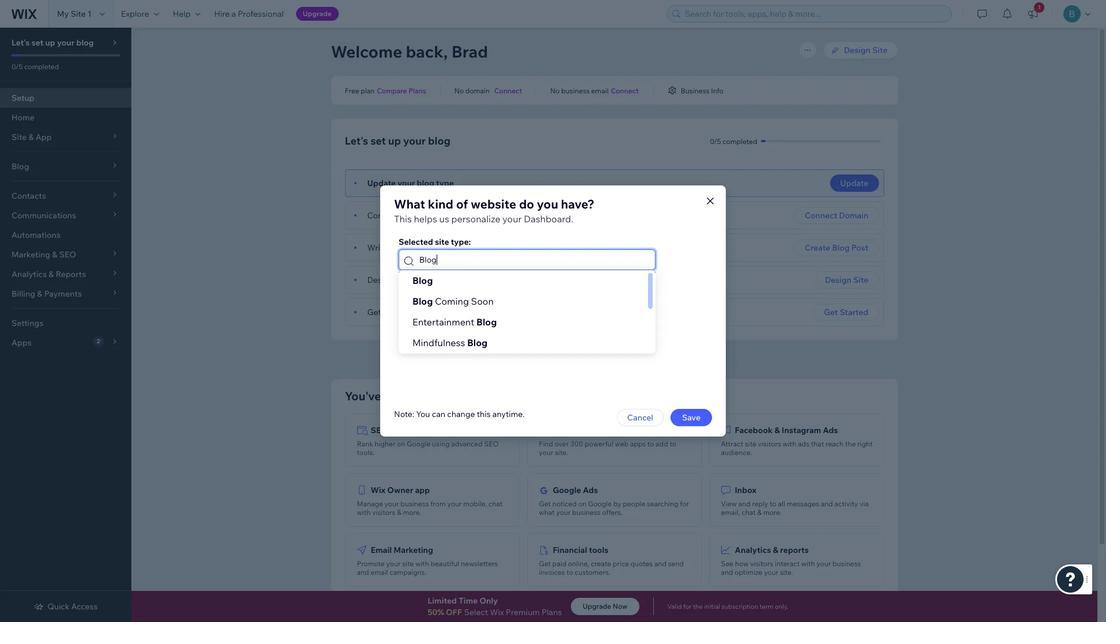 Task type: locate. For each thing, give the bounding box(es) containing it.
get found on google
[[367, 307, 446, 317]]

1 horizontal spatial 0/5
[[710, 137, 721, 145]]

2 vertical spatial site
[[854, 275, 869, 285]]

post
[[444, 243, 461, 253]]

1 vertical spatial site.
[[780, 568, 793, 577]]

0 vertical spatial upgrade
[[303, 9, 332, 18]]

plan
[[361, 86, 375, 95]]

chat
[[489, 500, 503, 508], [742, 508, 756, 517]]

0 vertical spatial design site
[[844, 45, 888, 55]]

& left all
[[757, 508, 762, 517]]

quick access button
[[34, 602, 98, 612]]

upgrade for upgrade
[[303, 9, 332, 18]]

your inside find over 300 powerful web apps to add to your site.
[[539, 448, 553, 457]]

and left send
[[655, 559, 667, 568]]

site inside design site button
[[854, 275, 869, 285]]

visitors down facebook
[[758, 440, 781, 448]]

do
[[519, 196, 534, 211]]

the left initial
[[693, 603, 703, 611]]

on inside rank higher on google using advanced seo tools.
[[397, 440, 405, 448]]

visitors down the analytics
[[750, 559, 773, 568]]

let's down free
[[345, 134, 368, 148]]

seo up 'higher'
[[371, 425, 388, 436]]

view and reply to all messages and activity via email, chat & more.
[[721, 500, 869, 517]]

plans inside limited time only 50% off select wix premium plans
[[542, 607, 562, 618]]

that
[[811, 440, 824, 448]]

& inside manage your business from your mobile, chat with visitors & more.
[[397, 508, 401, 517]]

got
[[384, 389, 403, 403]]

1 horizontal spatial a
[[401, 210, 406, 221]]

blog left post
[[832, 243, 850, 253]]

what
[[539, 508, 555, 517]]

1 vertical spatial plans
[[542, 607, 562, 618]]

& inside 'button'
[[392, 605, 398, 615]]

the
[[845, 440, 856, 448], [693, 603, 703, 611]]

connect a custom domain
[[367, 210, 466, 221]]

upgrade right professional
[[303, 9, 332, 18]]

1 horizontal spatial let's
[[345, 134, 368, 148]]

and inside "see how visitors interact with your business and optimize your site."
[[721, 568, 733, 577]]

&
[[775, 425, 780, 436], [397, 508, 401, 517], [757, 508, 762, 517], [773, 545, 779, 555], [392, 605, 398, 615]]

blog coming soon
[[413, 296, 494, 307]]

0 vertical spatial let's
[[12, 37, 30, 48]]

your down do on the left top of page
[[503, 213, 522, 225]]

all
[[778, 500, 785, 508]]

to left all
[[770, 500, 777, 508]]

1 horizontal spatial up
[[388, 134, 401, 148]]

and left how
[[721, 568, 733, 577]]

0 horizontal spatial 0/5 completed
[[12, 62, 59, 71]]

blog
[[76, 37, 94, 48], [428, 134, 451, 148], [417, 178, 434, 188], [425, 243, 442, 253]]

upgrade left 'now'
[[583, 602, 611, 611]]

domain right helps
[[437, 210, 466, 221]]

your down my
[[57, 37, 74, 48]]

1 vertical spatial email
[[371, 568, 388, 577]]

wix owner app
[[371, 485, 430, 496]]

owner
[[387, 485, 413, 496]]

with right stands
[[574, 354, 591, 365]]

visitors inside "see how visitors interact with your business and optimize your site."
[[750, 559, 773, 568]]

1 vertical spatial domain
[[437, 210, 466, 221]]

0 horizontal spatial 0/5
[[12, 62, 23, 71]]

to inside view and reply to all messages and activity via email, chat & more.
[[770, 500, 777, 508]]

get inside get started button
[[824, 307, 838, 317]]

with down facebook & instagram ads
[[783, 440, 797, 448]]

2 horizontal spatial site
[[745, 440, 757, 448]]

your
[[651, 354, 667, 365]]

2 vertical spatial on
[[578, 500, 587, 508]]

to left add
[[648, 440, 654, 448]]

get inside get paid online, create price quotes and send invoices to customers.
[[539, 559, 551, 568]]

1 connect link from the left
[[494, 85, 522, 96]]

1 horizontal spatial more.
[[763, 508, 782, 517]]

2 more. from the left
[[763, 508, 782, 517]]

no
[[455, 86, 464, 95], [550, 86, 560, 95]]

chat inside manage your business from your mobile, chat with visitors & more.
[[489, 500, 503, 508]]

upgrade
[[303, 9, 332, 18], [583, 602, 611, 611]]

1 vertical spatial set
[[371, 134, 386, 148]]

0 horizontal spatial let's
[[12, 37, 30, 48]]

a right hire
[[232, 9, 236, 19]]

0 horizontal spatial up
[[45, 37, 55, 48]]

site. inside "see how visitors interact with your business and optimize your site."
[[780, 568, 793, 577]]

1 no from the left
[[455, 86, 464, 95]]

ads up reach
[[823, 425, 838, 436]]

1 more. from the left
[[403, 508, 421, 517]]

welcome
[[331, 41, 402, 62]]

set down free plan compare plans
[[371, 134, 386, 148]]

get for get noticed on google by people searching for what your business offers.
[[539, 500, 551, 508]]

mindfulness
[[413, 337, 465, 349]]

0 horizontal spatial more.
[[403, 508, 421, 517]]

business inside manage your business from your mobile, chat with visitors & more.
[[401, 500, 429, 508]]

connect link for no business email connect
[[611, 85, 639, 96]]

update for update
[[840, 178, 869, 188]]

1 horizontal spatial site
[[435, 237, 449, 247]]

on for found
[[407, 307, 417, 317]]

custom
[[408, 210, 436, 221]]

update for update your blog type
[[367, 178, 396, 188]]

get left found
[[367, 307, 381, 317]]

0 vertical spatial website
[[471, 196, 516, 211]]

save
[[682, 413, 701, 423]]

initial
[[704, 603, 720, 611]]

0 vertical spatial wix
[[530, 354, 545, 365]]

my site 1
[[57, 9, 92, 19]]

site down facebook
[[745, 440, 757, 448]]

0 vertical spatial site.
[[555, 448, 568, 457]]

chat right mobile,
[[489, 500, 503, 508]]

0 vertical spatial up
[[45, 37, 55, 48]]

site
[[435, 237, 449, 247], [745, 440, 757, 448], [402, 559, 414, 568]]

0 horizontal spatial connect link
[[494, 85, 522, 96]]

and for financial tools
[[655, 559, 667, 568]]

wix
[[530, 354, 545, 365], [371, 485, 386, 496], [490, 607, 504, 618]]

reach
[[826, 440, 844, 448]]

apps
[[630, 440, 646, 448]]

mobile,
[[463, 500, 487, 508]]

1 horizontal spatial site
[[854, 275, 869, 285]]

website up coming at the left top
[[414, 275, 444, 285]]

your right "what"
[[556, 508, 571, 517]]

connect
[[494, 86, 522, 95], [611, 86, 639, 95], [367, 210, 400, 221], [805, 210, 837, 221]]

see
[[721, 559, 734, 568]]

1 horizontal spatial upgrade
[[583, 602, 611, 611]]

set up setup
[[32, 37, 43, 48]]

0 horizontal spatial wix
[[371, 485, 386, 496]]

0 vertical spatial visitors
[[758, 440, 781, 448]]

newsletters
[[461, 559, 498, 568]]

blog down the 'design your website'
[[413, 296, 433, 307]]

0 vertical spatial plans
[[409, 86, 426, 95]]

to right invoices
[[567, 568, 573, 577]]

your left first
[[390, 243, 406, 253]]

1 horizontal spatial 1
[[1038, 3, 1041, 11]]

1 vertical spatial 0/5
[[710, 137, 721, 145]]

0/5 completed down info
[[710, 137, 757, 145]]

blog up type on the left top of the page
[[428, 134, 451, 148]]

get left noticed
[[539, 500, 551, 508]]

0 horizontal spatial chat
[[489, 500, 503, 508]]

limited time only 50% off select wix premium plans
[[428, 596, 562, 618]]

what kind of website do you have? this helps us personalize your dashboard.
[[394, 196, 595, 225]]

2 connect link from the left
[[611, 85, 639, 96]]

coming
[[435, 296, 469, 307]]

google inside rank higher on google using advanced seo tools.
[[407, 440, 431, 448]]

a right than
[[497, 389, 504, 403]]

marketing
[[394, 545, 433, 555]]

more. down app
[[403, 508, 421, 517]]

with down reports at the right bottom of page
[[802, 559, 815, 568]]

0 vertical spatial set
[[32, 37, 43, 48]]

blog for mindfulness
[[467, 337, 488, 349]]

2 vertical spatial a
[[497, 389, 504, 403]]

using
[[432, 440, 450, 448]]

plans right compare
[[409, 86, 426, 95]]

your down 'email marketing'
[[386, 559, 401, 568]]

with up promote
[[357, 508, 371, 517]]

with inside "see how visitors interact with your business and optimize your site."
[[802, 559, 815, 568]]

and left campaigns.
[[357, 568, 369, 577]]

your inside sidebar element
[[57, 37, 74, 48]]

create
[[805, 243, 830, 253]]

1 vertical spatial let's set up your blog
[[345, 134, 451, 148]]

post
[[852, 243, 869, 253]]

on inside get noticed on google by people searching for what your business offers.
[[578, 500, 587, 508]]

google ads
[[553, 485, 598, 496]]

paid
[[552, 559, 567, 568]]

your inside what kind of website do you have? this helps us personalize your dashboard.
[[503, 213, 522, 225]]

business info
[[681, 86, 724, 95]]

site. left 300 at bottom right
[[555, 448, 568, 457]]

soon
[[471, 296, 494, 307]]

1 horizontal spatial site.
[[780, 568, 793, 577]]

0 horizontal spatial the
[[693, 603, 703, 611]]

1 vertical spatial a
[[401, 210, 406, 221]]

0/5 down info
[[710, 137, 721, 145]]

0 horizontal spatial no
[[455, 86, 464, 95]]

find over 300 powerful web apps to add to your site.
[[539, 440, 676, 457]]

google for higher
[[407, 440, 431, 448]]

your left the over
[[539, 448, 553, 457]]

interact
[[775, 559, 800, 568]]

1 update from the left
[[367, 178, 396, 188]]

let's up setup
[[12, 37, 30, 48]]

campaigns.
[[390, 568, 427, 577]]

up up update your blog type
[[388, 134, 401, 148]]

plans right premium
[[542, 607, 562, 618]]

visitors inside attract site visitors with ads that reach the right audience.
[[758, 440, 781, 448]]

1 horizontal spatial wix
[[490, 607, 504, 618]]

app
[[553, 425, 569, 436]]

get inside get noticed on google by people searching for what your business offers.
[[539, 500, 551, 508]]

get started
[[824, 307, 869, 317]]

let's set up your blog inside sidebar element
[[12, 37, 94, 48]]

0 vertical spatial 0/5
[[12, 62, 23, 71]]

on right 'higher'
[[397, 440, 405, 448]]

blog down soon
[[477, 316, 497, 328]]

kind
[[428, 196, 453, 211]]

with down marketing
[[415, 559, 429, 568]]

analytics
[[735, 545, 771, 555]]

site left type:
[[435, 237, 449, 247]]

1 vertical spatial seo
[[484, 440, 499, 448]]

2 horizontal spatial wix
[[530, 354, 545, 365]]

1 horizontal spatial set
[[371, 134, 386, 148]]

2 vertical spatial site
[[402, 559, 414, 568]]

business
[[681, 86, 710, 95]]

0 horizontal spatial a
[[232, 9, 236, 19]]

sidebar element
[[0, 28, 131, 622]]

1 horizontal spatial chat
[[742, 508, 756, 517]]

chat right email,
[[742, 508, 756, 517]]

let's set up your blog down my
[[12, 37, 94, 48]]

2 update from the left
[[840, 178, 869, 188]]

ads up get noticed on google by people searching for what your business offers.
[[583, 485, 598, 496]]

website up personalize
[[471, 196, 516, 211]]

customers.
[[575, 568, 611, 577]]

for right valid
[[683, 603, 692, 611]]

1 horizontal spatial connect link
[[611, 85, 639, 96]]

& inside view and reply to all messages and activity via email, chat & more.
[[757, 508, 762, 517]]

design site button
[[815, 271, 879, 289]]

manage
[[357, 500, 383, 508]]

0 vertical spatial the
[[845, 440, 856, 448]]

update up what
[[367, 178, 396, 188]]

domain down brad at the left top of page
[[465, 86, 490, 95]]

1 horizontal spatial the
[[845, 440, 856, 448]]

1 horizontal spatial let's set up your blog
[[345, 134, 451, 148]]

1 vertical spatial upgrade
[[583, 602, 611, 611]]

for right searching
[[680, 500, 689, 508]]

2 vertical spatial wix
[[490, 607, 504, 618]]

1 vertical spatial on
[[397, 440, 405, 448]]

0 vertical spatial completed
[[24, 62, 59, 71]]

and left the 'activity'
[[821, 500, 833, 508]]

design
[[844, 45, 871, 55], [367, 275, 394, 285], [825, 275, 852, 285]]

update inside button
[[840, 178, 869, 188]]

0 horizontal spatial ads
[[583, 485, 598, 496]]

0/5 up setup
[[12, 62, 23, 71]]

get left started
[[824, 307, 838, 317]]

on right found
[[407, 307, 417, 317]]

send
[[668, 559, 684, 568]]

& up interact
[[773, 545, 779, 555]]

and inside promote your site with beautiful newsletters and email campaigns.
[[357, 568, 369, 577]]

more. left messages
[[763, 508, 782, 517]]

1 button
[[1020, 0, 1046, 28]]

1 vertical spatial let's
[[345, 134, 368, 148]]

0 vertical spatial a
[[232, 9, 236, 19]]

site for selected
[[435, 237, 449, 247]]

and inside get paid online, create price quotes and send invoices to customers.
[[655, 559, 667, 568]]

wix down only
[[490, 607, 504, 618]]

0 vertical spatial site
[[435, 237, 449, 247]]

on down google ads on the bottom of the page
[[578, 500, 587, 508]]

0/5 completed inside sidebar element
[[12, 62, 59, 71]]

activity
[[835, 500, 858, 508]]

get left paid
[[539, 559, 551, 568]]

0 vertical spatial domain
[[465, 86, 490, 95]]

1 vertical spatial completed
[[723, 137, 757, 145]]

0 horizontal spatial completed
[[24, 62, 59, 71]]

1 horizontal spatial update
[[840, 178, 869, 188]]

1
[[1038, 3, 1041, 11], [88, 9, 92, 19]]

& right logo
[[392, 605, 398, 615]]

blog down entertainment blog
[[467, 337, 488, 349]]

wix for wix owner app
[[371, 485, 386, 496]]

google inside get noticed on google by people searching for what your business offers.
[[588, 500, 612, 508]]

let's set up your blog up update your blog type
[[345, 134, 451, 148]]

site down marketing
[[402, 559, 414, 568]]

Enter your business or website type field
[[416, 250, 652, 270]]

noticed
[[552, 500, 577, 508]]

this
[[477, 409, 491, 419]]

visitors for analytics
[[750, 559, 773, 568]]

0 horizontal spatial upgrade
[[303, 9, 332, 18]]

0 horizontal spatial on
[[397, 440, 405, 448]]

1 horizontal spatial email
[[591, 86, 609, 95]]

1 horizontal spatial no
[[550, 86, 560, 95]]

0 vertical spatial for
[[680, 500, 689, 508]]

completed down info
[[723, 137, 757, 145]]

site
[[71, 9, 86, 19], [873, 45, 888, 55], [854, 275, 869, 285]]

2 vertical spatial visitors
[[750, 559, 773, 568]]

completed up setup
[[24, 62, 59, 71]]

1 vertical spatial site
[[745, 440, 757, 448]]

upgrade for upgrade now
[[583, 602, 611, 611]]

up
[[45, 37, 55, 48], [388, 134, 401, 148]]

email
[[371, 545, 392, 555]]

a left custom
[[401, 210, 406, 221]]

1 horizontal spatial completed
[[723, 137, 757, 145]]

0 horizontal spatial seo
[[371, 425, 388, 436]]

get for get started
[[824, 307, 838, 317]]

wix up manage
[[371, 485, 386, 496]]

email
[[591, 86, 609, 95], [371, 568, 388, 577]]

more. inside manage your business from your mobile, chat with visitors & more.
[[403, 508, 421, 517]]

0 horizontal spatial site
[[402, 559, 414, 568]]

financial tools
[[553, 545, 609, 555]]

site inside attract site visitors with ads that reach the right audience.
[[745, 440, 757, 448]]

higher
[[375, 440, 396, 448]]

info
[[711, 86, 724, 95]]

a for professional
[[232, 9, 236, 19]]

more.
[[403, 508, 421, 517], [763, 508, 782, 517]]

site. down reports at the right bottom of page
[[780, 568, 793, 577]]

2 no from the left
[[550, 86, 560, 95]]

0 horizontal spatial site.
[[555, 448, 568, 457]]

for inside get noticed on google by people searching for what your business offers.
[[680, 500, 689, 508]]

0 vertical spatial 0/5 completed
[[12, 62, 59, 71]]

0/5 completed up setup
[[12, 62, 59, 71]]

domain
[[839, 210, 869, 221]]

0 horizontal spatial email
[[371, 568, 388, 577]]

website up the anytime.
[[506, 389, 550, 403]]

business inside get noticed on google by people searching for what your business offers.
[[572, 508, 601, 517]]

select
[[464, 607, 488, 618]]

more. inside view and reply to all messages and activity via email, chat & more.
[[763, 508, 782, 517]]

0 horizontal spatial update
[[367, 178, 396, 188]]

0 vertical spatial ads
[[823, 425, 838, 436]]

the left right
[[845, 440, 856, 448]]

blog for create
[[832, 243, 850, 253]]

1 vertical spatial wix
[[371, 485, 386, 496]]

you
[[537, 196, 558, 211]]

0 vertical spatial let's set up your blog
[[12, 37, 94, 48]]

with inside promote your site with beautiful newsletters and email campaigns.
[[415, 559, 429, 568]]

2 horizontal spatial site
[[873, 45, 888, 55]]

off
[[446, 607, 462, 618]]

1 vertical spatial visitors
[[372, 508, 395, 517]]

let's
[[12, 37, 30, 48], [345, 134, 368, 148]]

seo right advanced at the bottom of page
[[484, 440, 499, 448]]

update up domain in the top of the page
[[840, 178, 869, 188]]

1 horizontal spatial plans
[[542, 607, 562, 618]]

blog down my site 1
[[76, 37, 94, 48]]

1 vertical spatial 0/5 completed
[[710, 137, 757, 145]]

0 horizontal spatial site
[[71, 9, 86, 19]]

design down create blog post
[[825, 275, 852, 285]]

up up the setup link
[[45, 37, 55, 48]]

google for noticed
[[588, 500, 612, 508]]

site. inside find over 300 powerful web apps to add to your site.
[[555, 448, 568, 457]]

blog inside sidebar element
[[76, 37, 94, 48]]

0 horizontal spatial let's set up your blog
[[12, 37, 94, 48]]

blog inside button
[[832, 243, 850, 253]]

compare
[[377, 86, 407, 95]]

hire a professional link
[[207, 0, 291, 28]]

write your first blog post
[[367, 243, 461, 253]]

1 vertical spatial site
[[873, 45, 888, 55]]

2 horizontal spatial a
[[497, 389, 504, 403]]

domain
[[465, 86, 490, 95], [437, 210, 466, 221]]

type:
[[451, 237, 471, 247]]

design site inside design site button
[[825, 275, 869, 285]]

wix left stands
[[530, 354, 545, 365]]

help button
[[166, 0, 207, 28]]

entertainment blog
[[413, 316, 497, 328]]

visitors down owner
[[372, 508, 395, 517]]

0 vertical spatial on
[[407, 307, 417, 317]]

email,
[[721, 508, 740, 517]]

list box
[[399, 270, 656, 374]]



Task type: describe. For each thing, give the bounding box(es) containing it.
on for noticed
[[578, 500, 587, 508]]

get for get found on google
[[367, 307, 381, 317]]

design site link
[[823, 41, 898, 59]]

entertainment
[[413, 316, 474, 328]]

Search for tools, apps, help & more... field
[[682, 6, 948, 22]]

term
[[760, 603, 774, 611]]

setup link
[[0, 88, 131, 108]]

1 vertical spatial the
[[693, 603, 703, 611]]

blog for entertainment
[[477, 316, 497, 328]]

on for higher
[[397, 440, 405, 448]]

people
[[623, 500, 645, 508]]

compare plans link
[[377, 85, 426, 96]]

help
[[173, 9, 191, 19]]

site inside design site link
[[873, 45, 888, 55]]

premium
[[506, 607, 540, 618]]

change
[[447, 409, 475, 419]]

update your blog type
[[367, 178, 454, 188]]

first
[[408, 243, 423, 253]]

type
[[436, 178, 454, 188]]

your right interact
[[817, 559, 831, 568]]

support
[[669, 354, 700, 365]]

blog left type on the left top of the page
[[417, 178, 434, 188]]

set inside sidebar element
[[32, 37, 43, 48]]

upgrade button
[[296, 7, 339, 21]]

explore
[[121, 9, 149, 19]]

site for attract
[[745, 440, 757, 448]]

welcome back, brad
[[331, 41, 488, 62]]

hire
[[214, 9, 230, 19]]

your up the get found on google
[[395, 275, 412, 285]]

limited
[[428, 596, 457, 606]]

instagram
[[782, 425, 821, 436]]

0 vertical spatial seo
[[371, 425, 388, 436]]

2 vertical spatial website
[[506, 389, 550, 403]]

a for custom
[[401, 210, 406, 221]]

ads
[[798, 440, 810, 448]]

update button
[[830, 175, 879, 192]]

free
[[345, 86, 359, 95]]

dashboard.
[[524, 213, 573, 225]]

settings
[[12, 318, 43, 328]]

what
[[394, 196, 425, 211]]

by
[[613, 500, 621, 508]]

no domain connect
[[455, 86, 522, 95]]

write
[[367, 243, 388, 253]]

you
[[416, 409, 430, 419]]

you've got much more than a website
[[345, 389, 550, 403]]

site. for market
[[555, 448, 568, 457]]

only.
[[775, 603, 789, 611]]

chat inside view and reply to all messages and activity via email, chat & more.
[[742, 508, 756, 517]]

website inside what kind of website do you have? this helps us personalize your dashboard.
[[471, 196, 516, 211]]

audience.
[[721, 448, 752, 457]]

1 vertical spatial for
[[683, 603, 692, 611]]

with inside manage your business from your mobile, chat with visitors & more.
[[357, 508, 371, 517]]

personalize
[[451, 213, 501, 225]]

your right from
[[447, 500, 462, 508]]

the inside attract site visitors with ads that reach the right audience.
[[845, 440, 856, 448]]

google for found
[[418, 307, 446, 317]]

optimize
[[735, 568, 763, 577]]

0 horizontal spatial plans
[[409, 86, 426, 95]]

to inside get paid online, create price quotes and send invoices to customers.
[[567, 568, 573, 577]]

and for inbox
[[821, 500, 833, 508]]

tools
[[589, 545, 609, 555]]

branding
[[399, 605, 434, 615]]

valid
[[668, 603, 682, 611]]

visitors inside manage your business from your mobile, chat with visitors & more.
[[372, 508, 395, 517]]

business info button
[[667, 85, 724, 96]]

anytime.
[[493, 409, 525, 419]]

visitors for facebook
[[758, 440, 781, 448]]

to right add
[[670, 440, 676, 448]]

blog down first
[[413, 275, 433, 286]]

your up what
[[398, 178, 415, 188]]

design site inside design site link
[[844, 45, 888, 55]]

1 inside "button"
[[1038, 3, 1041, 11]]

1 vertical spatial up
[[388, 134, 401, 148]]

0 vertical spatial site
[[71, 9, 86, 19]]

site inside promote your site with beautiful newsletters and email campaigns.
[[402, 559, 414, 568]]

logo & branding button
[[345, 593, 520, 622]]

wix for wix stands with ukraine show your support
[[530, 354, 545, 365]]

connect inside button
[[805, 210, 837, 221]]

1 horizontal spatial 0/5 completed
[[710, 137, 757, 145]]

your down analytics & reports
[[764, 568, 779, 577]]

up inside sidebar element
[[45, 37, 55, 48]]

& for logo & branding
[[392, 605, 398, 615]]

completed inside sidebar element
[[24, 62, 59, 71]]

seo inside rank higher on google using advanced seo tools.
[[484, 440, 499, 448]]

quick
[[47, 602, 70, 612]]

your inside get noticed on google by people searching for what your business offers.
[[556, 508, 571, 517]]

1 vertical spatial website
[[414, 275, 444, 285]]

time
[[459, 596, 478, 606]]

site. for &
[[780, 568, 793, 577]]

1 vertical spatial ads
[[583, 485, 598, 496]]

1 horizontal spatial ads
[[823, 425, 838, 436]]

business inside "see how visitors interact with your business and optimize your site."
[[833, 559, 861, 568]]

you've
[[345, 389, 381, 403]]

get for get paid online, create price quotes and send invoices to customers.
[[539, 559, 551, 568]]

with inside attract site visitors with ads that reach the right audience.
[[783, 440, 797, 448]]

list box containing blog
[[399, 270, 656, 374]]

access
[[71, 602, 98, 612]]

analytics & reports
[[735, 545, 809, 555]]

connect link for no domain connect
[[494, 85, 522, 96]]

design down write
[[367, 275, 394, 285]]

home
[[12, 112, 34, 123]]

beautiful
[[431, 559, 459, 568]]

300
[[570, 440, 583, 448]]

0 horizontal spatial 1
[[88, 9, 92, 19]]

can
[[432, 409, 445, 419]]

your inside promote your site with beautiful newsletters and email campaigns.
[[386, 559, 401, 568]]

logo
[[371, 605, 390, 615]]

design inside button
[[825, 275, 852, 285]]

blog right first
[[425, 243, 442, 253]]

& for facebook & instagram ads
[[775, 425, 780, 436]]

email inside promote your site with beautiful newsletters and email campaigns.
[[371, 568, 388, 577]]

manage your business from your mobile, chat with visitors & more.
[[357, 500, 503, 517]]

subscription
[[722, 603, 758, 611]]

from
[[431, 500, 446, 508]]

via
[[860, 500, 869, 508]]

and down inbox at the right of the page
[[738, 500, 751, 508]]

create
[[591, 559, 611, 568]]

no for no business email connect
[[550, 86, 560, 95]]

50%
[[428, 607, 444, 618]]

design down search for tools, apps, help & more... 'field'
[[844, 45, 871, 55]]

valid for the initial subscription term only.
[[668, 603, 789, 611]]

your down owner
[[385, 500, 399, 508]]

your up update your blog type
[[403, 134, 426, 148]]

settings link
[[0, 313, 131, 333]]

add
[[656, 440, 668, 448]]

now
[[613, 602, 628, 611]]

no business email connect
[[550, 86, 639, 95]]

how
[[735, 559, 749, 568]]

& for analytics & reports
[[773, 545, 779, 555]]

and for email marketing
[[357, 568, 369, 577]]

wix inside limited time only 50% off select wix premium plans
[[490, 607, 504, 618]]

attract
[[721, 440, 743, 448]]

no for no domain connect
[[455, 86, 464, 95]]

mindfulness blog
[[413, 337, 488, 349]]

searching
[[647, 500, 679, 508]]

quick access
[[47, 602, 98, 612]]

connect domain button
[[795, 207, 879, 224]]

automations
[[12, 230, 60, 240]]

automations link
[[0, 225, 131, 245]]

ukraine
[[593, 354, 623, 365]]

started
[[840, 307, 869, 317]]

0/5 inside sidebar element
[[12, 62, 23, 71]]

let's inside sidebar element
[[12, 37, 30, 48]]

than
[[470, 389, 495, 403]]

email marketing
[[371, 545, 433, 555]]



Task type: vqa. For each thing, say whether or not it's contained in the screenshot.


